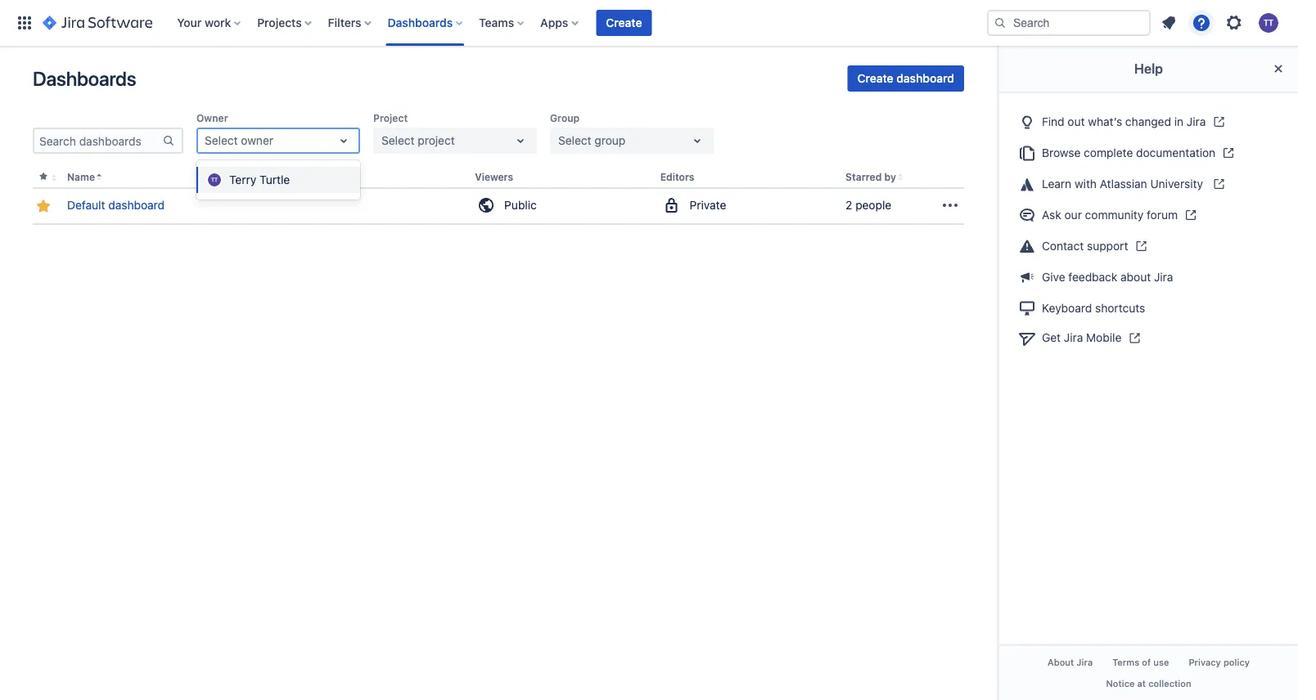 Task type: locate. For each thing, give the bounding box(es) containing it.
open image left project text box
[[334, 131, 354, 151]]

dashboards details element
[[30, 167, 964, 225]]

ask our community forum
[[1042, 208, 1178, 222]]

0 vertical spatial create
[[606, 16, 642, 29]]

default
[[67, 199, 105, 212]]

2 select from the left
[[382, 134, 415, 147]]

turtle
[[260, 173, 290, 187]]

terry turtle
[[229, 173, 290, 187]]

keyboard shortcuts
[[1042, 301, 1146, 315]]

about
[[1048, 658, 1074, 669]]

atlassian
[[1100, 177, 1148, 190]]

create for create
[[606, 16, 642, 29]]

banner containing your work
[[0, 0, 1298, 46]]

group
[[595, 134, 626, 147]]

notice at collection
[[1106, 679, 1192, 689]]

browse complete documentation
[[1042, 146, 1216, 159]]

notifications image
[[1159, 13, 1179, 33]]

1 horizontal spatial open image
[[688, 131, 707, 151]]

get
[[1042, 331, 1061, 345]]

jira
[[1187, 115, 1206, 128], [1154, 271, 1174, 284], [1064, 331, 1083, 345], [1077, 658, 1093, 669]]

jira software image
[[43, 13, 152, 33], [43, 13, 152, 33]]

create inside primary "element"
[[606, 16, 642, 29]]

3 select from the left
[[558, 134, 592, 147]]

your work
[[177, 16, 231, 29]]

Owner text field
[[205, 133, 208, 149]]

0 horizontal spatial open image
[[334, 131, 354, 151]]

0 vertical spatial dashboards
[[388, 16, 453, 29]]

in
[[1175, 115, 1184, 128]]

create dashboard button
[[848, 65, 964, 92]]

browse
[[1042, 146, 1081, 159]]

learn
[[1042, 177, 1072, 190]]

viewers
[[475, 172, 513, 183]]

owner up owner text box
[[196, 112, 228, 124]]

learn with atlassian university link
[[1013, 169, 1285, 200]]

find
[[1042, 115, 1065, 128]]

name
[[67, 172, 95, 183]]

2 people
[[846, 199, 892, 212]]

forum
[[1147, 208, 1178, 222]]

owner button
[[299, 172, 330, 183]]

create button
[[596, 10, 652, 36]]

what's
[[1088, 115, 1123, 128]]

ask
[[1042, 208, 1062, 222]]

your
[[177, 16, 202, 29]]

0 horizontal spatial dashboards
[[33, 67, 136, 90]]

primary element
[[10, 0, 987, 46]]

dashboard for default dashboard
[[108, 199, 165, 212]]

projects
[[257, 16, 302, 29]]

jira right about at right
[[1154, 271, 1174, 284]]

open image up editors
[[688, 131, 707, 151]]

dashboards
[[388, 16, 453, 29], [33, 67, 136, 90]]

dashboards up 'search dashboards' text field
[[33, 67, 136, 90]]

get jira mobile
[[1042, 331, 1122, 345]]

0 horizontal spatial owner
[[196, 112, 228, 124]]

1 select from the left
[[205, 134, 238, 147]]

about jira button
[[1038, 653, 1103, 674]]

1 horizontal spatial owner
[[299, 172, 330, 183]]

0 vertical spatial dashboard
[[897, 72, 955, 85]]

with
[[1075, 177, 1097, 190]]

2 open image from the left
[[688, 131, 707, 151]]

1 horizontal spatial dashboards
[[388, 16, 453, 29]]

owner
[[196, 112, 228, 124], [299, 172, 330, 183]]

keyboard shortcuts link
[[1013, 292, 1285, 323]]

banner
[[0, 0, 1298, 46]]

Group text field
[[558, 133, 561, 149]]

jira right about at the bottom of page
[[1077, 658, 1093, 669]]

jira right get
[[1064, 331, 1083, 345]]

dashboard inside button
[[897, 72, 955, 85]]

star default dashboard image
[[34, 197, 53, 216]]

private
[[690, 199, 726, 212]]

1 vertical spatial owner
[[299, 172, 330, 183]]

open image
[[334, 131, 354, 151], [688, 131, 707, 151]]

select down the group
[[558, 134, 592, 147]]

1 horizontal spatial dashboard
[[897, 72, 955, 85]]

1 vertical spatial dashboard
[[108, 199, 165, 212]]

of
[[1142, 658, 1151, 669]]

starred
[[846, 172, 882, 183]]

owner
[[241, 134, 273, 147]]

Search field
[[987, 10, 1151, 36]]

use
[[1154, 658, 1169, 669]]

0 horizontal spatial select
[[205, 134, 238, 147]]

0 horizontal spatial create
[[606, 16, 642, 29]]

1 horizontal spatial select
[[382, 134, 415, 147]]

name button
[[67, 172, 95, 183]]

starred by button
[[846, 172, 896, 183]]

group
[[550, 112, 580, 124]]

0 horizontal spatial dashboard
[[108, 199, 165, 212]]

community
[[1085, 208, 1144, 222]]

help image
[[1192, 13, 1212, 33]]

browse complete documentation link
[[1013, 138, 1285, 169]]

dashboard
[[897, 72, 955, 85], [108, 199, 165, 212]]

owner right turtle
[[299, 172, 330, 183]]

teams
[[479, 16, 514, 29]]

give feedback about jira link
[[1013, 262, 1285, 292]]

2 horizontal spatial select
[[558, 134, 592, 147]]

by
[[885, 172, 896, 183]]

contact support
[[1042, 239, 1129, 253]]

privacy
[[1189, 658, 1221, 669]]

select down project
[[382, 134, 415, 147]]

1 horizontal spatial create
[[858, 72, 894, 85]]

public
[[504, 199, 537, 212]]

select left owner
[[205, 134, 238, 147]]

select
[[205, 134, 238, 147], [382, 134, 415, 147], [558, 134, 592, 147]]

dashboards right filters popup button
[[388, 16, 453, 29]]

jira right in
[[1187, 115, 1206, 128]]

1 vertical spatial create
[[858, 72, 894, 85]]

create
[[606, 16, 642, 29], [858, 72, 894, 85]]

filters
[[328, 16, 362, 29]]

create dashboard
[[858, 72, 955, 85]]

collection
[[1149, 679, 1192, 689]]

Project text field
[[382, 133, 385, 149]]

find out what's changed in jira
[[1042, 115, 1206, 128]]

project
[[373, 112, 408, 124]]

project
[[418, 134, 455, 147]]

1 open image from the left
[[334, 131, 354, 151]]



Task type: describe. For each thing, give the bounding box(es) containing it.
university
[[1151, 177, 1203, 190]]

privacy policy link
[[1179, 653, 1260, 674]]

dashboards inside popup button
[[388, 16, 453, 29]]

select owner
[[205, 134, 273, 147]]

notice at collection link
[[1097, 674, 1202, 694]]

default dashboard
[[67, 199, 165, 212]]

terms of use link
[[1103, 653, 1179, 674]]

editors
[[660, 172, 695, 183]]

jira inside button
[[1077, 658, 1093, 669]]

terry
[[229, 173, 256, 187]]

privacy policy
[[1189, 658, 1250, 669]]

select for select project
[[382, 134, 415, 147]]

ask our community forum link
[[1013, 200, 1285, 231]]

notice
[[1106, 679, 1135, 689]]

work
[[205, 16, 231, 29]]

more image
[[941, 196, 960, 215]]

contact
[[1042, 239, 1084, 253]]

complete
[[1084, 146, 1133, 159]]

learn with atlassian university
[[1042, 177, 1207, 190]]

mobile
[[1087, 331, 1122, 345]]

feedback
[[1069, 271, 1118, 284]]

contact support link
[[1013, 231, 1285, 262]]

search image
[[994, 16, 1007, 29]]

at
[[1138, 679, 1146, 689]]

2
[[846, 199, 853, 212]]

give
[[1042, 271, 1066, 284]]

apps
[[540, 16, 568, 29]]

shortcuts
[[1095, 301, 1146, 315]]

owner inside dashboards details element
[[299, 172, 330, 183]]

changed
[[1126, 115, 1172, 128]]

our
[[1065, 208, 1082, 222]]

open image for select group
[[688, 131, 707, 151]]

starred by
[[846, 172, 896, 183]]

get jira mobile link
[[1013, 323, 1285, 354]]

filters button
[[323, 10, 378, 36]]

terms of use
[[1113, 658, 1169, 669]]

terms
[[1113, 658, 1140, 669]]

select for select owner
[[205, 134, 238, 147]]

your profile and settings image
[[1259, 13, 1279, 33]]

support
[[1087, 239, 1129, 253]]

default dashboard link
[[67, 197, 165, 214]]

0 vertical spatial owner
[[196, 112, 228, 124]]

keyboard
[[1042, 301, 1092, 315]]

select for select group
[[558, 134, 592, 147]]

apps button
[[536, 10, 585, 36]]

open image for select owner
[[334, 131, 354, 151]]

settings image
[[1225, 13, 1244, 33]]

projects button
[[252, 10, 318, 36]]

Search dashboards text field
[[34, 129, 162, 152]]

teams button
[[474, 10, 531, 36]]

dashboards button
[[383, 10, 469, 36]]

policy
[[1224, 658, 1250, 669]]

1 vertical spatial dashboards
[[33, 67, 136, 90]]

appswitcher icon image
[[15, 13, 34, 33]]

open image
[[511, 131, 531, 151]]

about
[[1121, 271, 1151, 284]]

give feedback about jira
[[1042, 271, 1174, 284]]

select group
[[558, 134, 626, 147]]

your work button
[[172, 10, 247, 36]]

help
[[1135, 61, 1163, 77]]

out
[[1068, 115, 1085, 128]]

close image
[[1269, 59, 1289, 79]]

select project
[[382, 134, 455, 147]]

create for create dashboard
[[858, 72, 894, 85]]

find out what's changed in jira link
[[1013, 106, 1285, 138]]

dashboard for create dashboard
[[897, 72, 955, 85]]

people
[[856, 199, 892, 212]]

documentation
[[1136, 146, 1216, 159]]



Task type: vqa. For each thing, say whether or not it's contained in the screenshot.
contact
yes



